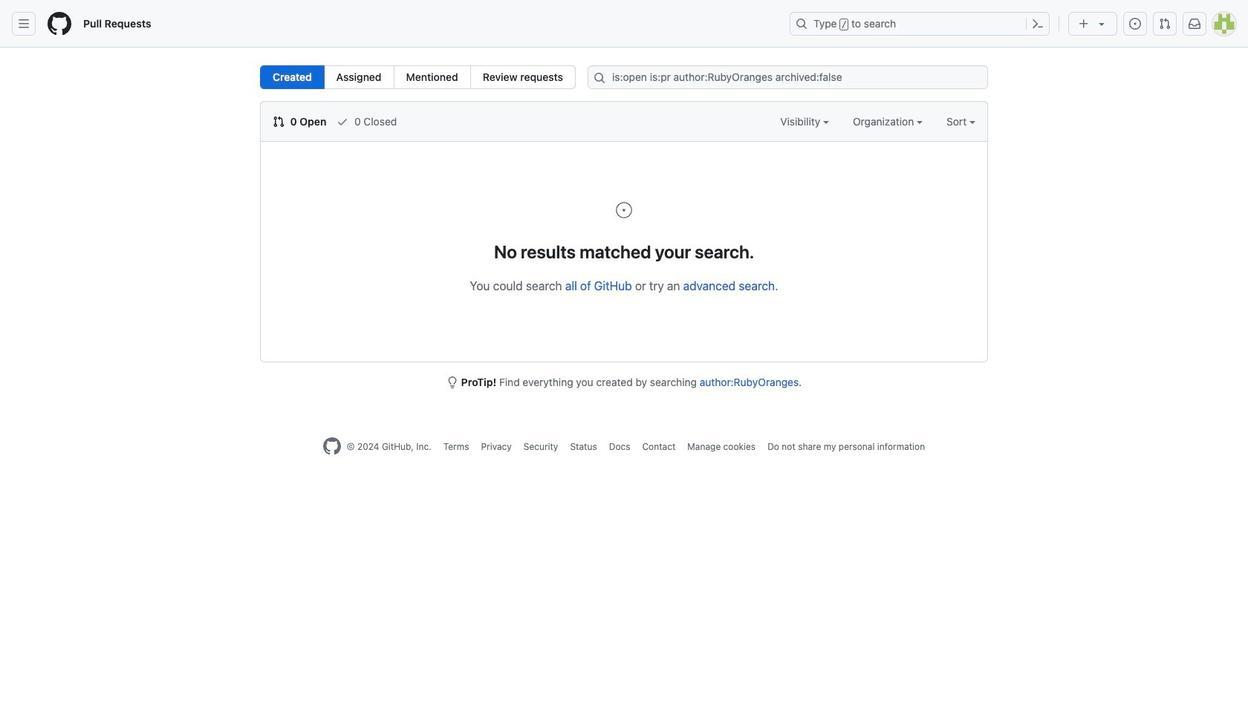Task type: describe. For each thing, give the bounding box(es) containing it.
0 horizontal spatial issue opened image
[[616, 201, 633, 219]]

1 horizontal spatial git pull request image
[[1160, 18, 1172, 30]]

check image
[[337, 116, 349, 128]]

light bulb image
[[447, 377, 459, 389]]

0 horizontal spatial git pull request image
[[273, 116, 285, 128]]

search image
[[594, 72, 606, 84]]

Search all issues text field
[[588, 65, 989, 89]]

command palette image
[[1033, 18, 1044, 30]]



Task type: vqa. For each thing, say whether or not it's contained in the screenshot.
the left issue opened icon
yes



Task type: locate. For each thing, give the bounding box(es) containing it.
1 horizontal spatial issue opened image
[[1130, 18, 1142, 30]]

plus image
[[1079, 18, 1091, 30]]

1 vertical spatial issue opened image
[[616, 201, 633, 219]]

Issues search field
[[588, 65, 989, 89]]

1 horizontal spatial homepage image
[[323, 438, 341, 456]]

triangle down image
[[1096, 18, 1108, 30]]

notifications image
[[1189, 18, 1201, 30]]

0 vertical spatial issue opened image
[[1130, 18, 1142, 30]]

0 horizontal spatial homepage image
[[48, 12, 71, 36]]

1 vertical spatial homepage image
[[323, 438, 341, 456]]

git pull request image left check icon
[[273, 116, 285, 128]]

0 vertical spatial homepage image
[[48, 12, 71, 36]]

git pull request image
[[1160, 18, 1172, 30], [273, 116, 285, 128]]

homepage image
[[48, 12, 71, 36], [323, 438, 341, 456]]

git pull request image left notifications icon on the right of the page
[[1160, 18, 1172, 30]]

1 vertical spatial git pull request image
[[273, 116, 285, 128]]

0 vertical spatial git pull request image
[[1160, 18, 1172, 30]]

issue opened image
[[1130, 18, 1142, 30], [616, 201, 633, 219]]

pull requests element
[[260, 65, 576, 89]]



